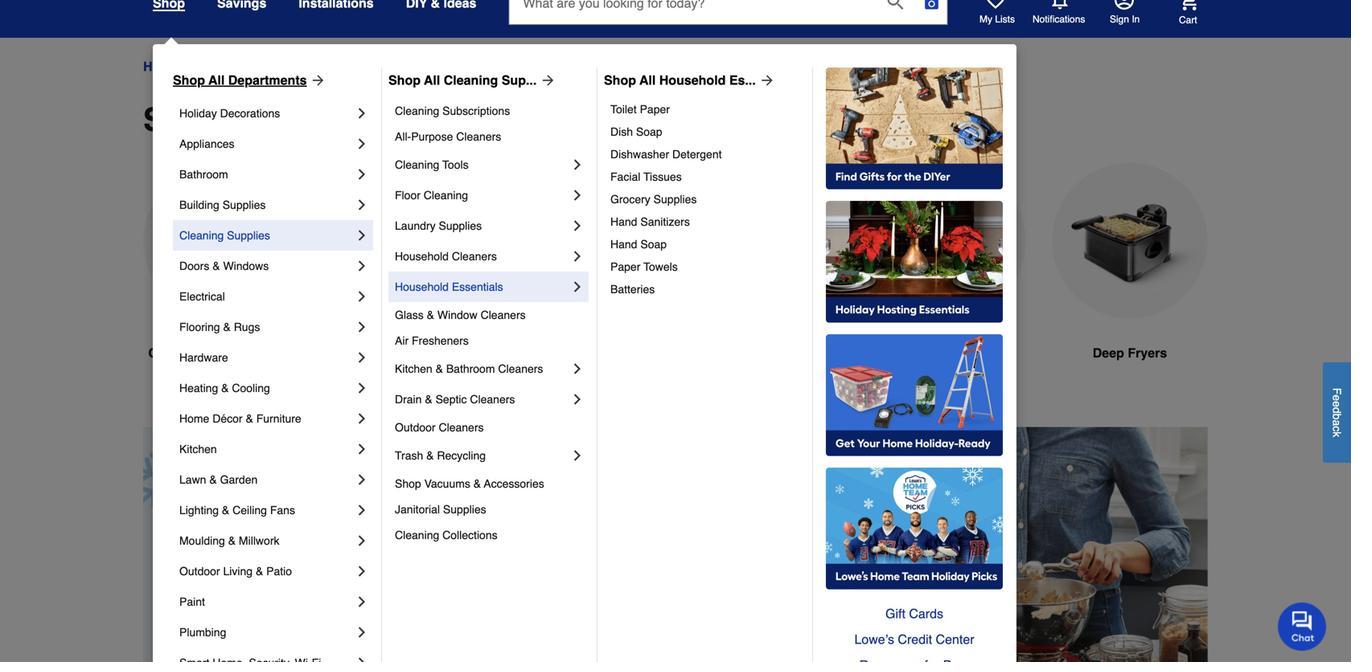 Task type: describe. For each thing, give the bounding box(es) containing it.
credit
[[898, 633, 932, 647]]

arrow right image inside shop all cleaning sup... 'link'
[[537, 72, 556, 88]]

hand for hand soap
[[610, 238, 637, 251]]

cleaning subscriptions
[[395, 105, 510, 117]]

a gray and stainless steel ninja air fryer. image
[[688, 163, 845, 319]]

cart
[[1179, 14, 1197, 26]]

hand for hand sanitizers
[[610, 216, 637, 228]]

cleaning for supplies
[[179, 229, 224, 242]]

k
[[1331, 432, 1344, 438]]

soap for hand soap
[[640, 238, 667, 251]]

holiday decorations link
[[179, 98, 354, 129]]

shop for shop all departments
[[173, 73, 205, 88]]

detergent
[[672, 148, 722, 161]]

chevron right image for electrical
[[354, 289, 370, 305]]

laundry supplies link
[[395, 211, 569, 241]]

all-
[[395, 130, 411, 143]]

air fresheners link
[[395, 328, 586, 354]]

arrow right image for shop all departments
[[307, 72, 326, 88]]

trash & recycling link
[[395, 441, 569, 471]]

household essentials
[[395, 281, 503, 294]]

toaster ovens
[[540, 346, 629, 361]]

supplies for grocery supplies
[[654, 193, 697, 206]]

find gifts for the diyer. image
[[826, 68, 1003, 190]]

small appliances link
[[276, 57, 374, 76]]

chevron right image for home décor & furniture
[[354, 411, 370, 427]]

1 horizontal spatial bathroom
[[446, 363, 495, 376]]

household for household essentials
[[395, 281, 449, 294]]

cleaning collections link
[[395, 523, 586, 549]]

chevron right image for household cleaners
[[569, 249, 586, 265]]

purpose
[[411, 130, 453, 143]]

millwork
[[239, 535, 279, 548]]

2 e from the top
[[1331, 401, 1344, 408]]

septic
[[436, 393, 467, 406]]

kitchen for kitchen
[[179, 443, 217, 456]]

cleaning supplies
[[179, 229, 270, 242]]

cleaning for tools
[[395, 158, 439, 171]]

bathroom inside "link"
[[179, 168, 228, 181]]

plumbing link
[[179, 618, 354, 648]]

1 horizontal spatial small
[[276, 59, 308, 74]]

supplies for janitorial supplies
[[443, 503, 486, 516]]

& left patio
[[256, 565, 263, 578]]

home for home décor & furniture
[[179, 413, 209, 425]]

lowe's home improvement notification center image
[[1050, 0, 1070, 10]]

facial tissues
[[610, 171, 682, 183]]

a chefman stainless steel deep fryer. image
[[1052, 163, 1208, 319]]

garden
[[220, 474, 258, 487]]

1 horizontal spatial arrow right image
[[1178, 560, 1194, 576]]

chevron right image for holiday decorations
[[354, 105, 370, 121]]

supplies for cleaning supplies
[[227, 229, 270, 242]]

lowe's credit center link
[[826, 627, 1003, 653]]

vacuums
[[424, 478, 470, 491]]

shop for shop all cleaning sup...
[[388, 73, 421, 88]]

dishwasher detergent link
[[610, 143, 801, 166]]

window
[[437, 309, 478, 322]]

search image
[[887, 0, 904, 10]]

lowe's home improvement account image
[[1115, 0, 1134, 10]]

furniture
[[256, 413, 301, 425]]

makers
[[419, 346, 463, 361]]

shop all departments link
[[173, 71, 326, 90]]

fans
[[270, 504, 295, 517]]

subscriptions
[[442, 105, 510, 117]]

appliances up holiday decorations
[[193, 59, 262, 74]]

chevron right image for household essentials
[[569, 279, 586, 295]]

outdoor cleaners
[[395, 421, 484, 434]]

chevron right image for heating & cooling
[[354, 380, 370, 397]]

outdoor living & patio link
[[179, 557, 354, 587]]

a
[[1331, 420, 1344, 426]]

household inside shop all household es... link
[[659, 73, 726, 88]]

chevron right image for cleaning tools
[[569, 157, 586, 173]]

chevron right image for kitchen & bathroom cleaners
[[569, 361, 586, 377]]

hand sanitizers link
[[610, 211, 801, 233]]

portable ice makers
[[343, 346, 463, 361]]

0 vertical spatial paper
[[640, 103, 670, 116]]

decorations
[[220, 107, 280, 120]]

trash
[[395, 450, 423, 462]]

chevron right image for drain & septic cleaners
[[569, 392, 586, 408]]

cleaners up essentials
[[452, 250, 497, 263]]

supplies for building supplies
[[223, 199, 266, 212]]

household cleaners link
[[395, 241, 569, 272]]

moulding
[[179, 535, 225, 548]]

trash & recycling
[[395, 450, 486, 462]]

chevron right image for cleaning supplies
[[354, 228, 370, 244]]

cleaners down "air fresheners" link
[[498, 363, 543, 376]]

portable
[[343, 346, 394, 361]]

appliances inside small appliances link
[[311, 59, 374, 74]]

tissues
[[644, 171, 682, 183]]

flooring & rugs
[[179, 321, 260, 334]]

janitorial supplies
[[395, 503, 486, 516]]

building supplies
[[179, 199, 266, 212]]

c
[[1331, 426, 1344, 432]]

electrical
[[179, 290, 225, 303]]

& for glass & window cleaners
[[427, 309, 434, 322]]

air
[[395, 335, 409, 347]]

cleaning up 'laundry supplies'
[[424, 189, 468, 202]]

outdoor for outdoor living & patio
[[179, 565, 220, 578]]

kitchen for kitchen & bathroom cleaners
[[395, 363, 432, 376]]

& for trash & recycling
[[426, 450, 434, 462]]

& for drain & septic cleaners
[[425, 393, 432, 406]]

lighting & ceiling fans
[[179, 504, 295, 517]]

toaster
[[540, 346, 586, 361]]

heating & cooling
[[179, 382, 270, 395]]

all for departments
[[208, 73, 225, 88]]

a silver-colored new air portable ice maker. image
[[325, 163, 481, 319]]

moulding & millwork
[[179, 535, 279, 548]]

my
[[980, 14, 992, 25]]

toaster ovens link
[[507, 163, 663, 402]]

hand soap link
[[610, 233, 801, 256]]

a stainless steel toaster oven. image
[[507, 163, 663, 319]]

& for doors & windows
[[213, 260, 220, 273]]

& for flooring & rugs
[[223, 321, 231, 334]]

portable ice makers link
[[325, 163, 481, 402]]

ovens
[[590, 346, 629, 361]]

my lists link
[[980, 0, 1015, 26]]

accessories
[[484, 478, 544, 491]]

fresheners
[[412, 335, 469, 347]]

sign in
[[1110, 14, 1140, 25]]

f
[[1331, 388, 1344, 395]]

& for lawn & garden
[[209, 474, 217, 487]]

living
[[223, 565, 253, 578]]

gift
[[886, 607, 906, 622]]

floor
[[395, 189, 421, 202]]

countertop
[[148, 346, 218, 361]]

dish soap link
[[610, 121, 801, 143]]

cleaning supplies link
[[179, 220, 354, 251]]

deep fryers
[[1093, 346, 1167, 361]]

hardware link
[[179, 343, 354, 373]]

shop vacuums & accessories link
[[395, 471, 586, 497]]

lighting
[[179, 504, 219, 517]]

dishwasher detergent
[[610, 148, 722, 161]]

chevron right image for bathroom
[[354, 166, 370, 183]]

rugs
[[234, 321, 260, 334]]

all for household
[[640, 73, 656, 88]]

lowe's home improvement lists image
[[986, 0, 1005, 10]]

a gray ninja blender. image
[[870, 163, 1026, 319]]

chevron right image for lawn & garden
[[354, 472, 370, 488]]

1 vertical spatial small appliances
[[143, 101, 408, 138]]

sup...
[[502, 73, 537, 88]]

kitchen & bathroom cleaners
[[395, 363, 543, 376]]

cleaning for collections
[[395, 529, 439, 542]]

glass & window cleaners link
[[395, 302, 586, 328]]

chevron right image for lighting & ceiling fans
[[354, 503, 370, 519]]

doors
[[179, 260, 209, 273]]

essentials
[[452, 281, 503, 294]]

es...
[[729, 73, 756, 88]]

recycling
[[437, 450, 486, 462]]

cards
[[909, 607, 943, 622]]



Task type: locate. For each thing, give the bounding box(es) containing it.
0 horizontal spatial home
[[143, 59, 179, 74]]

& left millwork
[[228, 535, 236, 548]]

building
[[179, 199, 219, 212]]

sign
[[1110, 14, 1129, 25]]

home for home
[[143, 59, 179, 74]]

0 horizontal spatial arrow right image
[[307, 72, 326, 88]]

flooring
[[179, 321, 220, 334]]

soap down toilet paper
[[636, 125, 662, 138]]

shop for shop all household es...
[[604, 73, 636, 88]]

2 arrow right image from the left
[[756, 72, 775, 88]]

2 vertical spatial household
[[395, 281, 449, 294]]

all inside 'link'
[[424, 73, 440, 88]]

& right glass
[[427, 309, 434, 322]]

moulding & millwork link
[[179, 526, 354, 557]]

e up b
[[1331, 401, 1344, 408]]

1 shop from the left
[[173, 73, 205, 88]]

0 horizontal spatial outdoor
[[179, 565, 220, 578]]

hand up paper towels
[[610, 238, 637, 251]]

chevron right image
[[354, 136, 370, 152], [569, 157, 586, 173], [569, 187, 586, 203], [354, 228, 370, 244], [354, 258, 370, 274], [354, 319, 370, 335], [569, 361, 586, 377], [354, 380, 370, 397], [354, 442, 370, 458], [354, 472, 370, 488], [354, 503, 370, 519], [354, 533, 370, 549], [354, 564, 370, 580], [354, 655, 370, 663]]

cleaning inside 'link'
[[444, 73, 498, 88]]

& for moulding & millwork
[[228, 535, 236, 548]]

soap inside 'link'
[[636, 125, 662, 138]]

facial tissues link
[[610, 166, 801, 188]]

shop all departments
[[173, 73, 307, 88]]

arrow right image inside shop all departments link
[[307, 72, 326, 88]]

shop up holiday
[[173, 73, 205, 88]]

cleaning up 'subscriptions'
[[444, 73, 498, 88]]

1 horizontal spatial outdoor
[[395, 421, 436, 434]]

laundry
[[395, 220, 436, 232]]

e up the d
[[1331, 395, 1344, 401]]

household inside the household cleaners link
[[395, 250, 449, 263]]

1 horizontal spatial kitchen
[[395, 363, 432, 376]]

1 vertical spatial household
[[395, 250, 449, 263]]

1 vertical spatial outdoor
[[179, 565, 220, 578]]

appliances right departments
[[311, 59, 374, 74]]

toilet paper
[[610, 103, 670, 116]]

supplies up household cleaners
[[439, 220, 482, 232]]

appliances link down decorations at top
[[179, 129, 354, 159]]

advertisement region
[[143, 427, 1208, 663]]

small up holiday decorations 'link'
[[276, 59, 308, 74]]

1 arrow right image from the left
[[307, 72, 326, 88]]

kitchen up the 'lawn'
[[179, 443, 217, 456]]

chevron right image for plumbing
[[354, 625, 370, 641]]

1 vertical spatial arrow right image
[[1178, 560, 1194, 576]]

all up toilet paper
[[640, 73, 656, 88]]

& inside "link"
[[228, 535, 236, 548]]

1 horizontal spatial home
[[179, 413, 209, 425]]

laundry supplies
[[395, 220, 482, 232]]

cleaners up outdoor cleaners link
[[470, 393, 515, 406]]

in
[[1132, 14, 1140, 25]]

drain
[[395, 393, 422, 406]]

& right drain
[[425, 393, 432, 406]]

all-purpose cleaners link
[[395, 124, 586, 150]]

lists
[[995, 14, 1015, 25]]

lowe's
[[855, 633, 894, 647]]

chevron right image for outdoor living & patio
[[354, 564, 370, 580]]

windows
[[223, 260, 269, 273]]

0 vertical spatial hand
[[610, 216, 637, 228]]

arrow right image up 'toilet paper' link
[[756, 72, 775, 88]]

0 vertical spatial soap
[[636, 125, 662, 138]]

cleaners down 'subscriptions'
[[456, 130, 501, 143]]

lowe's home improvement cart image
[[1179, 0, 1198, 10]]

0 vertical spatial small
[[276, 59, 308, 74]]

0 horizontal spatial small
[[143, 101, 229, 138]]

all up the cleaning subscriptions at top
[[424, 73, 440, 88]]

countertop microwaves link
[[143, 163, 299, 402]]

arrow right image up holiday decorations 'link'
[[307, 72, 326, 88]]

arrow right image for shop all household es...
[[756, 72, 775, 88]]

household down laundry on the left of the page
[[395, 250, 449, 263]]

cleaning down all-
[[395, 158, 439, 171]]

0 vertical spatial kitchen
[[395, 363, 432, 376]]

1 vertical spatial hand
[[610, 238, 637, 251]]

paper up the batteries
[[610, 261, 641, 273]]

0 horizontal spatial shop
[[173, 73, 205, 88]]

& left rugs
[[223, 321, 231, 334]]

center
[[936, 633, 974, 647]]

household up 'toilet paper' link
[[659, 73, 726, 88]]

1 horizontal spatial all
[[424, 73, 440, 88]]

1 vertical spatial bathroom
[[446, 363, 495, 376]]

0 vertical spatial bathroom
[[179, 168, 228, 181]]

batteries
[[610, 283, 655, 296]]

2 all from the left
[[424, 73, 440, 88]]

Search Query text field
[[509, 0, 875, 24]]

& right the 'lawn'
[[209, 474, 217, 487]]

shop up all-
[[388, 73, 421, 88]]

arrow right image inside shop all household es... link
[[756, 72, 775, 88]]

sign in button
[[1110, 0, 1140, 26]]

household inside household essentials link
[[395, 281, 449, 294]]

home décor & furniture link
[[179, 404, 354, 434]]

lawn
[[179, 474, 206, 487]]

3 shop from the left
[[604, 73, 636, 88]]

2 horizontal spatial all
[[640, 73, 656, 88]]

camera image
[[924, 0, 940, 11]]

1 horizontal spatial arrow right image
[[756, 72, 775, 88]]

1 vertical spatial small
[[143, 101, 229, 138]]

supplies down shop vacuums & accessories
[[443, 503, 486, 516]]

dish soap
[[610, 125, 662, 138]]

cleaning subscriptions link
[[395, 98, 586, 124]]

chevron right image
[[354, 105, 370, 121], [354, 166, 370, 183], [354, 197, 370, 213], [569, 218, 586, 234], [569, 249, 586, 265], [569, 279, 586, 295], [354, 289, 370, 305], [354, 350, 370, 366], [569, 392, 586, 408], [354, 411, 370, 427], [569, 448, 586, 464], [354, 594, 370, 610], [354, 625, 370, 641]]

chat invite button image
[[1278, 602, 1327, 652]]

chevron right image for appliances
[[354, 136, 370, 152]]

0 horizontal spatial bathroom
[[179, 168, 228, 181]]

1 vertical spatial soap
[[640, 238, 667, 251]]

1 all from the left
[[208, 73, 225, 88]]

& left ceiling
[[222, 504, 229, 517]]

hand soap
[[610, 238, 667, 251]]

household for household cleaners
[[395, 250, 449, 263]]

cleaners
[[456, 130, 501, 143], [452, 250, 497, 263], [481, 309, 526, 322], [498, 363, 543, 376], [470, 393, 515, 406], [439, 421, 484, 434]]

1 vertical spatial kitchen
[[179, 443, 217, 456]]

hand down grocery
[[610, 216, 637, 228]]

& for lighting & ceiling fans
[[222, 504, 229, 517]]

countertop microwaves
[[148, 346, 294, 361]]

paint
[[179, 596, 205, 609]]

chevron right image for doors & windows
[[354, 258, 370, 274]]

a black and stainless steel countertop microwave. image
[[143, 163, 299, 319]]

household up glass
[[395, 281, 449, 294]]

lawn & garden link
[[179, 465, 354, 495]]

0 horizontal spatial kitchen
[[179, 443, 217, 456]]

kitchen link
[[179, 434, 354, 465]]

& right trash
[[426, 450, 434, 462]]

home link
[[143, 57, 179, 76]]

air fresheners
[[395, 335, 469, 347]]

& right décor
[[246, 413, 253, 425]]

towels
[[644, 261, 678, 273]]

chevron right image for building supplies
[[354, 197, 370, 213]]

chevron right image for laundry supplies
[[569, 218, 586, 234]]

outdoor cleaners link
[[395, 415, 586, 441]]

soap down "hand sanitizers"
[[640, 238, 667, 251]]

0 vertical spatial appliances link
[[193, 57, 262, 76]]

shop vacuums & accessories
[[395, 478, 544, 491]]

& right doors in the top of the page
[[213, 260, 220, 273]]

gift cards
[[886, 607, 943, 622]]

1 vertical spatial paper
[[610, 261, 641, 273]]

appliances down small appliances link
[[237, 101, 408, 138]]

supplies up windows on the left top
[[227, 229, 270, 242]]

drain & septic cleaners
[[395, 393, 515, 406]]

arrow right image
[[537, 72, 556, 88], [1178, 560, 1194, 576]]

3 all from the left
[[640, 73, 656, 88]]

lawn & garden
[[179, 474, 258, 487]]

microwaves
[[221, 346, 294, 361]]

chevron right image for hardware
[[354, 350, 370, 366]]

cleaning down janitorial
[[395, 529, 439, 542]]

None search field
[[509, 0, 948, 40]]

small down home link
[[143, 101, 229, 138]]

paper up dish soap
[[640, 103, 670, 116]]

supplies for laundry supplies
[[439, 220, 482, 232]]

outdoor for outdoor cleaners
[[395, 421, 436, 434]]

2 horizontal spatial shop
[[604, 73, 636, 88]]

tools
[[442, 158, 469, 171]]

2 shop from the left
[[388, 73, 421, 88]]

1 vertical spatial home
[[179, 413, 209, 425]]

get your home holiday-ready. image
[[826, 335, 1003, 457]]

bathroom up 'drain & septic cleaners' link
[[446, 363, 495, 376]]

1 horizontal spatial shop
[[388, 73, 421, 88]]

shop
[[395, 478, 421, 491]]

cleaners up "air fresheners" link
[[481, 309, 526, 322]]

chevron right image for trash & recycling
[[569, 448, 586, 464]]

toilet
[[610, 103, 637, 116]]

cleaning down building
[[179, 229, 224, 242]]

0 horizontal spatial arrow right image
[[537, 72, 556, 88]]

0 vertical spatial household
[[659, 73, 726, 88]]

2 hand from the top
[[610, 238, 637, 251]]

shop all household es... link
[[604, 71, 775, 90]]

1 e from the top
[[1331, 395, 1344, 401]]

chevron right image for paint
[[354, 594, 370, 610]]

cleaning collections
[[395, 529, 498, 542]]

& left cooling on the bottom left of page
[[221, 382, 229, 395]]

cleaners up recycling
[[439, 421, 484, 434]]

outdoor living & patio
[[179, 565, 292, 578]]

supplies up sanitizers
[[654, 193, 697, 206]]

all-purpose cleaners
[[395, 130, 501, 143]]

chevron right image for floor cleaning
[[569, 187, 586, 203]]

fryers
[[1128, 346, 1167, 361]]

0 horizontal spatial all
[[208, 73, 225, 88]]

my lists
[[980, 14, 1015, 25]]

cleaning tools link
[[395, 150, 569, 180]]

1 vertical spatial appliances link
[[179, 129, 354, 159]]

paper towels link
[[610, 256, 801, 278]]

outdoor down moulding
[[179, 565, 220, 578]]

holiday hosting essentials. image
[[826, 201, 1003, 323]]

cleaning for subscriptions
[[395, 105, 439, 117]]

cleaning up all-
[[395, 105, 439, 117]]

lighting & ceiling fans link
[[179, 495, 354, 526]]

& inside "link"
[[221, 382, 229, 395]]

& for heating & cooling
[[221, 382, 229, 395]]

outdoor up trash
[[395, 421, 436, 434]]

kitchen down ice
[[395, 363, 432, 376]]

chevron right image for moulding & millwork
[[354, 533, 370, 549]]

0 vertical spatial home
[[143, 59, 179, 74]]

shop up toilet
[[604, 73, 636, 88]]

all for cleaning
[[424, 73, 440, 88]]

0 vertical spatial outdoor
[[395, 421, 436, 434]]

chevron right image for kitchen
[[354, 442, 370, 458]]

0 vertical spatial arrow right image
[[537, 72, 556, 88]]

f e e d b a c k
[[1331, 388, 1344, 438]]

bathroom up building
[[179, 168, 228, 181]]

heating
[[179, 382, 218, 395]]

gift cards link
[[826, 602, 1003, 627]]

glass & window cleaners
[[395, 309, 526, 322]]

grocery
[[610, 193, 651, 206]]

small appliances down departments
[[143, 101, 408, 138]]

cooling
[[232, 382, 270, 395]]

household cleaners
[[395, 250, 497, 263]]

appliances link up holiday decorations
[[193, 57, 262, 76]]

d
[[1331, 408, 1344, 414]]

facial
[[610, 171, 640, 183]]

shop
[[173, 73, 205, 88], [388, 73, 421, 88], [604, 73, 636, 88]]

all up holiday decorations
[[208, 73, 225, 88]]

cleaning inside "link"
[[395, 529, 439, 542]]

& for kitchen & bathroom cleaners
[[436, 363, 443, 376]]

0 vertical spatial small appliances
[[276, 59, 374, 74]]

1 hand from the top
[[610, 216, 637, 228]]

toilet paper link
[[610, 98, 801, 121]]

chevron right image for flooring & rugs
[[354, 319, 370, 335]]

floor cleaning
[[395, 189, 468, 202]]

soap for dish soap
[[636, 125, 662, 138]]

appliances down holiday
[[179, 138, 234, 150]]

plumbing
[[179, 627, 226, 639]]

arrow right image
[[307, 72, 326, 88], [756, 72, 775, 88]]

shop inside 'link'
[[388, 73, 421, 88]]

lowe's home team holiday picks. image
[[826, 468, 1003, 590]]

drain & septic cleaners link
[[395, 384, 569, 415]]

& down makers
[[436, 363, 443, 376]]

deep fryers link
[[1052, 163, 1208, 402]]

small appliances up holiday decorations 'link'
[[276, 59, 374, 74]]

supplies up the cleaning supplies
[[223, 199, 266, 212]]

& down trash & recycling link
[[474, 478, 481, 491]]



Task type: vqa. For each thing, say whether or not it's contained in the screenshot.
The What
no



